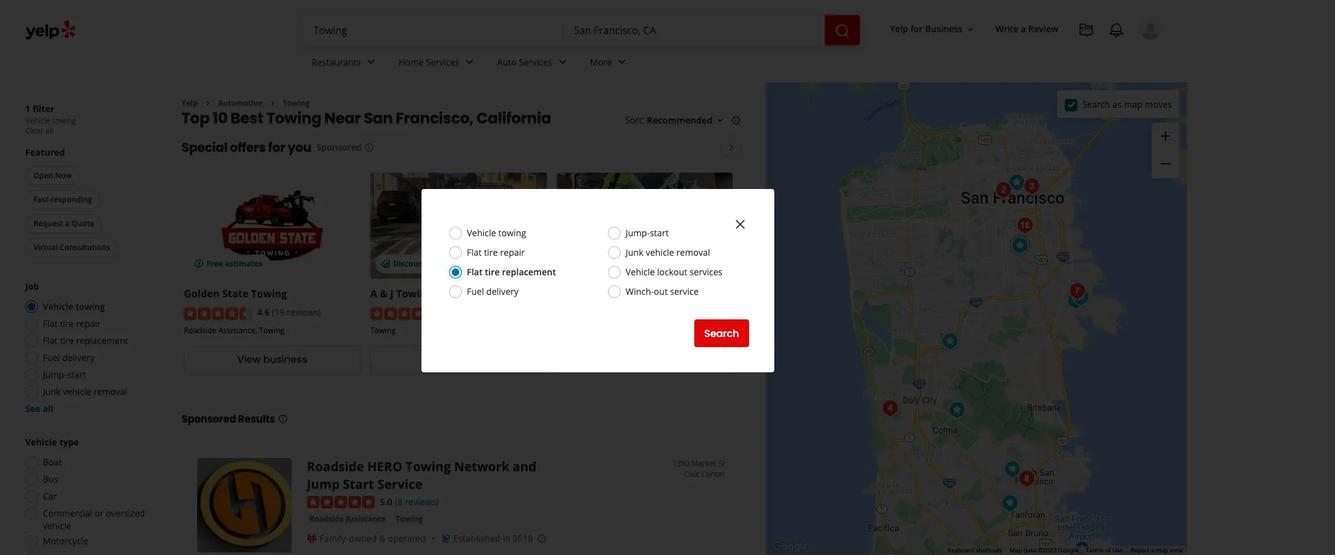 Task type: vqa. For each thing, say whether or not it's contained in the screenshot.
6
no



Task type: describe. For each thing, give the bounding box(es) containing it.
4.2 star rating image
[[371, 308, 439, 320]]

16 established in v2 image
[[441, 534, 451, 544]]

search dialog
[[0, 0, 1336, 555]]

lockout
[[658, 266, 688, 278]]

discounts available link
[[371, 173, 547, 279]]

search as map moves
[[1083, 98, 1173, 110]]

bus
[[43, 473, 58, 485]]

vehicle type
[[25, 436, 79, 448]]

a for request
[[65, 218, 69, 229]]

roberto's roadside rescue image
[[1020, 174, 1045, 199]]

moves
[[1146, 98, 1173, 110]]

open now
[[33, 170, 72, 181]]

(8
[[395, 496, 403, 508]]

(8 reviews) link
[[395, 495, 439, 509]]

more link
[[580, 45, 640, 82]]

0 horizontal spatial reviews)
[[287, 307, 321, 319]]

a for report
[[1152, 547, 1155, 554]]

towing link for top 10 best towing near san francisco, california
[[283, 98, 310, 108]]

network collision image
[[945, 398, 970, 423]]

free estimates link for golden state towing
[[184, 173, 361, 279]]

california
[[477, 108, 551, 129]]

16 discount available v2 image
[[381, 259, 391, 269]]

sponsored results
[[182, 412, 275, 427]]

zoom in image
[[1159, 128, 1174, 144]]

junk inside option group
[[43, 386, 61, 398]]

sponsored for sponsored results
[[182, 412, 236, 427]]

5.0 link
[[380, 495, 393, 509]]

available
[[433, 259, 467, 269]]

featured group
[[23, 146, 156, 260]]

notifications image
[[1110, 23, 1125, 38]]

all inside option group
[[43, 403, 54, 415]]

restaurants
[[312, 56, 361, 68]]

virtual consultations
[[33, 242, 110, 253]]

4.6 (19 reviews)
[[257, 307, 321, 319]]

services for home services
[[426, 56, 460, 68]]

job
[[25, 281, 39, 293]]

commercial or oversized vehicle
[[43, 508, 145, 532]]

1 free from the left
[[207, 259, 223, 269]]

start
[[343, 476, 374, 493]]

motorcycle
[[43, 535, 88, 547]]

assistance,
[[219, 325, 257, 336]]

write a review
[[996, 23, 1059, 35]]

option group containing vehicle type
[[21, 436, 156, 555]]

review
[[1029, 23, 1059, 35]]

of
[[1106, 547, 1112, 554]]

you
[[288, 139, 312, 157]]

16 chevron right v2 image for automotive
[[203, 98, 213, 108]]

assistance
[[346, 514, 386, 525]]

0 horizontal spatial 16 info v2 image
[[278, 414, 288, 424]]

featured
[[25, 146, 65, 158]]

a & j towing
[[371, 287, 432, 301]]

map
[[1010, 547, 1023, 554]]

report a map error
[[1131, 547, 1184, 554]]

option group containing job
[[21, 281, 156, 415]]

(19
[[272, 307, 285, 319]]

top
[[182, 108, 210, 129]]

removal inside the search dialog
[[677, 247, 711, 258]]

vehicle inside 1 filter vehicle towing clear all
[[25, 115, 50, 126]]

fly towing image
[[998, 491, 1023, 516]]

yelp for yelp for business
[[891, 23, 909, 35]]

owned
[[349, 533, 377, 545]]

vehicle towing inside the search dialog
[[467, 227, 527, 239]]

0 vertical spatial &
[[380, 287, 388, 301]]

consultations
[[60, 242, 110, 253]]

auto
[[497, 56, 517, 68]]

winch-
[[626, 286, 654, 298]]

1 filter vehicle towing clear all
[[25, 103, 76, 136]]

special offers for you
[[182, 139, 312, 157]]

a
[[371, 287, 378, 301]]

established
[[454, 533, 501, 545]]

repair inside option group
[[76, 318, 101, 330]]

roadside assistance button
[[307, 514, 388, 526]]

1390 market st civic center
[[673, 458, 726, 480]]

near
[[325, 108, 361, 129]]

hulks towing
[[557, 287, 625, 301]]

golden state towing link
[[184, 287, 287, 301]]

fast-responding
[[33, 194, 92, 205]]

towing inside option group
[[76, 301, 105, 313]]

operated
[[388, 533, 426, 545]]

san
[[364, 108, 393, 129]]

out
[[654, 286, 668, 298]]

report a map error link
[[1131, 547, 1184, 554]]

automotive link
[[218, 98, 263, 108]]

user actions element
[[880, 16, 1180, 93]]

civic
[[684, 469, 700, 480]]

map region
[[668, 6, 1314, 555]]

1 vertical spatial removal
[[94, 386, 127, 398]]

business
[[263, 353, 307, 367]]

roadside hero towing network and jump start service image
[[1005, 170, 1030, 195]]

24 chevron down v2 image for auto services
[[555, 54, 570, 70]]

use
[[1113, 547, 1124, 554]]

roadside assistance link
[[307, 514, 388, 526]]

clear all link
[[25, 125, 53, 136]]

towing inside 1 filter vehicle towing clear all
[[52, 115, 76, 126]]

bob jr's towing image
[[1015, 467, 1040, 492]]

shortcuts
[[976, 547, 1003, 554]]

junk vehicle removal inside option group
[[43, 386, 127, 398]]

roadside hero towing network and jump start service link
[[307, 458, 537, 493]]

start inside option group
[[67, 369, 86, 381]]

golden state towing
[[184, 287, 287, 301]]

francisco,
[[396, 108, 474, 129]]

24 chevron down v2 image
[[364, 54, 379, 70]]

open
[[33, 170, 53, 181]]

see all button
[[25, 403, 54, 415]]

1 vertical spatial reviews)
[[405, 496, 439, 508]]

golden
[[184, 287, 220, 301]]

projects image
[[1079, 23, 1094, 38]]

close image
[[733, 217, 748, 232]]

flat tire repair inside the search dialog
[[467, 247, 525, 258]]

flat tire repair inside option group
[[43, 318, 101, 330]]

roadside assistance, towing
[[184, 325, 285, 336]]

vehicle inside the search dialog
[[646, 247, 675, 258]]

auto express towing and recovery image
[[1065, 279, 1091, 304]]

1390
[[673, 458, 690, 469]]

2018
[[513, 533, 533, 545]]

best
[[231, 108, 264, 129]]

roadside for roadside assistance, towing
[[184, 325, 217, 336]]

keyboard
[[948, 547, 974, 554]]

jump
[[307, 476, 340, 493]]

terms of use link
[[1087, 547, 1124, 554]]

keyboard shortcuts button
[[948, 547, 1003, 555]]

a & j towing link
[[371, 287, 432, 301]]

jump-start inside the search dialog
[[626, 227, 669, 239]]

established in 2018
[[454, 533, 533, 545]]

automotive
[[218, 98, 263, 108]]

fuel delivery inside option group
[[43, 352, 95, 364]]

oversized
[[106, 508, 145, 520]]

next image
[[725, 140, 740, 155]]

5 star rating image
[[307, 496, 375, 509]]

terms of use
[[1087, 547, 1124, 554]]

sort:
[[626, 114, 645, 126]]

1 free estimates from the left
[[207, 259, 263, 269]]



Task type: locate. For each thing, give the bounding box(es) containing it.
previous image
[[696, 140, 711, 155]]

16 info v2 image
[[731, 116, 741, 126], [278, 414, 288, 424]]

roadside down 4.6 star rating image
[[184, 325, 217, 336]]

towing inside button
[[396, 514, 423, 525]]

0 horizontal spatial jump-start
[[43, 369, 86, 381]]

towing inside the search dialog
[[499, 227, 527, 239]]

2 free estimates link from the left
[[557, 173, 734, 279]]

0 vertical spatial yelp
[[891, 23, 909, 35]]

search image
[[835, 23, 850, 38]]

replacement inside option group
[[76, 335, 128, 347]]

0 vertical spatial flat tire repair
[[467, 247, 525, 258]]

0 horizontal spatial yelp
[[182, 98, 198, 108]]

4.6 star rating image
[[184, 308, 252, 320]]

towing inside roadside hero towing network and jump start service
[[406, 458, 451, 475]]

towing link for 1390 market st
[[393, 514, 426, 526]]

1 vertical spatial vehicle
[[63, 386, 91, 398]]

vasa's towing image
[[992, 178, 1017, 203]]

1 vertical spatial &
[[379, 533, 386, 545]]

state
[[222, 287, 249, 301]]

map right the as
[[1125, 98, 1143, 110]]

0 horizontal spatial vehicle towing
[[43, 301, 105, 313]]

j
[[390, 287, 394, 301]]

free estimates up hulks towing
[[580, 259, 636, 269]]

0 vertical spatial option group
[[21, 281, 156, 415]]

0 horizontal spatial fuel delivery
[[43, 352, 95, 364]]

free right the 16 free estimates v2 icon
[[207, 259, 223, 269]]

fuel delivery inside the search dialog
[[467, 286, 519, 298]]

0 vertical spatial map
[[1125, 98, 1143, 110]]

0 vertical spatial replacement
[[502, 266, 556, 278]]

0 vertical spatial fuel
[[467, 286, 484, 298]]

roadside hero towing network and jump start service
[[307, 458, 537, 493]]

start inside the search dialog
[[650, 227, 669, 239]]

0 horizontal spatial sponsored
[[182, 412, 236, 427]]

1 vertical spatial flat tire repair
[[43, 318, 101, 330]]

jump-start inside option group
[[43, 369, 86, 381]]

center
[[702, 469, 726, 480]]

1 horizontal spatial delivery
[[487, 286, 519, 298]]

0 vertical spatial all
[[45, 125, 53, 136]]

16 free estimates v2 image
[[194, 259, 204, 269]]

1 horizontal spatial replacement
[[502, 266, 556, 278]]

0 horizontal spatial for
[[268, 139, 285, 157]]

restaurants link
[[302, 45, 389, 82]]

0 horizontal spatial flat tire repair
[[43, 318, 101, 330]]

winch-out service
[[626, 286, 699, 298]]

hulks
[[557, 287, 586, 301]]

flat tire replacement
[[467, 266, 556, 278], [43, 335, 128, 347]]

16 chevron down v2 image
[[966, 24, 976, 34]]

group
[[1152, 123, 1180, 178]]

1 vertical spatial 16 info v2 image
[[278, 414, 288, 424]]

24 chevron down v2 image inside home services link
[[462, 54, 477, 70]]

special
[[182, 139, 228, 157]]

2 estimates from the left
[[598, 259, 636, 269]]

for inside button
[[911, 23, 924, 35]]

yelp left the business at the top right of the page
[[891, 23, 909, 35]]

2 vertical spatial towing
[[76, 301, 105, 313]]

0 horizontal spatial a
[[65, 218, 69, 229]]

delivery inside the search dialog
[[487, 286, 519, 298]]

2 free estimates from the left
[[580, 259, 636, 269]]

yelp left 10
[[182, 98, 198, 108]]

1 horizontal spatial towing link
[[393, 514, 426, 526]]

1 horizontal spatial junk vehicle removal
[[626, 247, 711, 258]]

16 chevron right v2 image right "yelp" link
[[203, 98, 213, 108]]

0 horizontal spatial estimates
[[225, 259, 263, 269]]

1 horizontal spatial jump-
[[626, 227, 650, 239]]

16 family owned v2 image
[[307, 534, 317, 544]]

0 vertical spatial junk
[[626, 247, 644, 258]]

map for moves
[[1125, 98, 1143, 110]]

roadside inside "button"
[[310, 514, 344, 525]]

commercial
[[43, 508, 92, 520]]

1 horizontal spatial estimates
[[598, 259, 636, 269]]

0 vertical spatial search
[[1083, 98, 1111, 110]]

estimates up winch-
[[598, 259, 636, 269]]

1 vertical spatial delivery
[[62, 352, 95, 364]]

flat tire repair
[[467, 247, 525, 258], [43, 318, 101, 330]]

junk inside the search dialog
[[626, 247, 644, 258]]

jerry's recovery & transport image
[[1008, 233, 1033, 258], [1008, 233, 1033, 258]]

a
[[1022, 23, 1027, 35], [65, 218, 69, 229], [1152, 547, 1155, 554]]

a right report
[[1152, 547, 1155, 554]]

1 24 chevron down v2 image from the left
[[462, 54, 477, 70]]

roadside assistance
[[310, 514, 386, 525]]

map left error at the bottom right
[[1157, 547, 1169, 554]]

1 horizontal spatial free estimates link
[[557, 173, 734, 279]]

0 horizontal spatial 24 chevron down v2 image
[[462, 54, 477, 70]]

0 horizontal spatial free estimates
[[207, 259, 263, 269]]

view
[[237, 353, 261, 367]]

service
[[378, 476, 423, 493]]

0 horizontal spatial start
[[67, 369, 86, 381]]

delivery inside option group
[[62, 352, 95, 364]]

2 vertical spatial roadside
[[310, 514, 344, 525]]

16 chevron right v2 image for towing
[[268, 98, 278, 108]]

vehicle up type
[[63, 386, 91, 398]]

1 horizontal spatial fuel
[[467, 286, 484, 298]]

1 services from the left
[[426, 56, 460, 68]]

replacement inside the search dialog
[[502, 266, 556, 278]]

2 free from the left
[[580, 259, 596, 269]]

junk up 'see all' button
[[43, 386, 61, 398]]

info icon image
[[537, 534, 547, 544], [537, 534, 547, 544]]

0 horizontal spatial junk vehicle removal
[[43, 386, 127, 398]]

1 horizontal spatial yelp
[[891, 23, 909, 35]]

as
[[1113, 98, 1122, 110]]

a left quote
[[65, 218, 69, 229]]

24 chevron down v2 image
[[462, 54, 477, 70], [555, 54, 570, 70], [615, 54, 630, 70]]

boat
[[43, 456, 62, 468]]

search inside button
[[705, 326, 740, 341]]

yelp for "yelp" link
[[182, 98, 198, 108]]

a inside button
[[65, 218, 69, 229]]

jump-start up 'see all' button
[[43, 369, 86, 381]]

0 horizontal spatial towing link
[[283, 98, 310, 108]]

all right clear at the top of page
[[45, 125, 53, 136]]

quote
[[71, 218, 94, 229]]

& left 'j' on the bottom left of page
[[380, 287, 388, 301]]

1 horizontal spatial search
[[1083, 98, 1111, 110]]

1
[[25, 103, 30, 115]]

towing link
[[283, 98, 310, 108], [393, 514, 426, 526]]

1 horizontal spatial flat tire replacement
[[467, 266, 556, 278]]

0 vertical spatial reviews)
[[287, 307, 321, 319]]

free
[[207, 259, 223, 269], [580, 259, 596, 269]]

map for error
[[1157, 547, 1169, 554]]

free up hulks towing link
[[580, 259, 596, 269]]

business
[[926, 23, 963, 35]]

0 vertical spatial sponsored
[[317, 141, 362, 153]]

map
[[1125, 98, 1143, 110], [1157, 547, 1169, 554]]

zoom out image
[[1159, 156, 1174, 172]]

2 option group from the top
[[21, 436, 156, 555]]

0 horizontal spatial replacement
[[76, 335, 128, 347]]

in
[[503, 533, 511, 545]]

24 chevron down v2 image right auto services
[[555, 54, 570, 70]]

16 chevron right v2 image right best
[[268, 98, 278, 108]]

flat
[[467, 247, 482, 258], [467, 266, 483, 278], [43, 318, 58, 330], [43, 335, 58, 347]]

1 horizontal spatial free
[[580, 259, 596, 269]]

1 vertical spatial all
[[43, 403, 54, 415]]

flat tire replacement inside option group
[[43, 335, 128, 347]]

fuel
[[467, 286, 484, 298], [43, 352, 60, 364]]

business categories element
[[302, 45, 1163, 82]]

jump-start up lockout
[[626, 227, 669, 239]]

jump- up 'see all' button
[[43, 369, 67, 381]]

towing button
[[393, 514, 426, 526]]

free estimates link
[[184, 173, 361, 279], [557, 173, 734, 279]]

1 vertical spatial map
[[1157, 547, 1169, 554]]

1 estimates from the left
[[225, 259, 263, 269]]

hulks towing image
[[1008, 233, 1033, 258], [1008, 233, 1033, 258]]

1 vertical spatial junk
[[43, 386, 61, 398]]

golden state towing image
[[1001, 457, 1026, 482], [1001, 457, 1026, 482]]

or
[[95, 508, 104, 520]]

discounts available
[[393, 259, 467, 269]]

1 horizontal spatial flat tire repair
[[467, 247, 525, 258]]

24 chevron down v2 image inside more link
[[615, 54, 630, 70]]

junk up winch-
[[626, 247, 644, 258]]

2 24 chevron down v2 image from the left
[[555, 54, 570, 70]]

all
[[45, 125, 53, 136], [43, 403, 54, 415]]

fuel inside option group
[[43, 352, 60, 364]]

1 vertical spatial a
[[65, 218, 69, 229]]

all inside 1 filter vehicle towing clear all
[[45, 125, 53, 136]]

1 vertical spatial junk vehicle removal
[[43, 386, 127, 398]]

see
[[25, 403, 41, 415]]

0 vertical spatial 16 info v2 image
[[731, 116, 741, 126]]

roadside up the family- on the left
[[310, 514, 344, 525]]

towing link down (8 reviews)
[[393, 514, 426, 526]]

services right auto at the left of page
[[519, 56, 553, 68]]

0 horizontal spatial repair
[[76, 318, 101, 330]]

yelp
[[891, 23, 909, 35], [182, 98, 198, 108]]

auto towing image
[[1064, 288, 1089, 313]]

fast-
[[33, 194, 51, 205]]

1 vertical spatial option group
[[21, 436, 156, 555]]

1 horizontal spatial fuel delivery
[[467, 286, 519, 298]]

towing link up you
[[283, 98, 310, 108]]

0 vertical spatial repair
[[500, 247, 525, 258]]

yelp for business button
[[886, 18, 981, 41]]

0 horizontal spatial free
[[207, 259, 223, 269]]

16 info v2 image
[[365, 143, 375, 153]]

a right write
[[1022, 23, 1027, 35]]

1 vertical spatial for
[[268, 139, 285, 157]]

network
[[454, 458, 510, 475]]

3 24 chevron down v2 image from the left
[[615, 54, 630, 70]]

junk vehicle removal up lockout
[[626, 247, 711, 258]]

home services
[[399, 56, 460, 68]]

jump- inside option group
[[43, 369, 67, 381]]

16 chevron right v2 image
[[203, 98, 213, 108], [268, 98, 278, 108]]

24 chevron down v2 image right the more
[[615, 54, 630, 70]]

1 option group from the top
[[21, 281, 156, 415]]

16 info v2 image up 'next' icon
[[731, 116, 741, 126]]

estimates
[[225, 259, 263, 269], [598, 259, 636, 269]]

1 horizontal spatial repair
[[500, 247, 525, 258]]

roadside inside roadside hero towing network and jump start service
[[307, 458, 364, 475]]

24 chevron down v2 image inside auto services link
[[555, 54, 570, 70]]

auto services link
[[487, 45, 580, 82]]

0 horizontal spatial delivery
[[62, 352, 95, 364]]

replacement
[[502, 266, 556, 278], [76, 335, 128, 347]]

reviews) right (19
[[287, 307, 321, 319]]

0 horizontal spatial junk
[[43, 386, 61, 398]]

services right home
[[426, 56, 460, 68]]

1 horizontal spatial removal
[[677, 247, 711, 258]]

2 horizontal spatial 24 chevron down v2 image
[[615, 54, 630, 70]]

free estimates up state
[[207, 259, 263, 269]]

1 horizontal spatial start
[[650, 227, 669, 239]]

discounts
[[393, 259, 431, 269]]

0 vertical spatial towing link
[[283, 98, 310, 108]]

roadside
[[184, 325, 217, 336], [307, 458, 364, 475], [310, 514, 344, 525]]

None search field
[[304, 15, 863, 45]]

jump start hero image
[[878, 396, 903, 421]]

search for search
[[705, 326, 740, 341]]

reviews) up towing button
[[405, 496, 439, 508]]

24 chevron down v2 image left auto at the left of page
[[462, 54, 477, 70]]

24 chevron down v2 image for home services
[[462, 54, 477, 70]]

virtual consultations button
[[25, 238, 118, 257]]

roadside up jump
[[307, 458, 364, 475]]

hulks towing link
[[557, 287, 625, 301]]

top 10 best towing near san francisco, california
[[182, 108, 551, 129]]

nelson's towing image
[[1069, 285, 1094, 310]]

1 vertical spatial jump-
[[43, 369, 67, 381]]

tire
[[484, 247, 498, 258], [485, 266, 500, 278], [60, 318, 74, 330], [60, 335, 74, 347]]

a & j towing image
[[938, 329, 963, 354], [938, 329, 963, 354]]

delivery
[[487, 286, 519, 298], [62, 352, 95, 364]]

0 vertical spatial jump-start
[[626, 227, 669, 239]]

0 vertical spatial fuel delivery
[[467, 286, 519, 298]]

2 vertical spatial vehicle
[[43, 520, 71, 532]]

fuel delivery
[[467, 286, 519, 298], [43, 352, 95, 364]]

1 vertical spatial sponsored
[[182, 412, 236, 427]]

roadside for roadside hero towing network and jump start service
[[307, 458, 364, 475]]

services for auto services
[[519, 56, 553, 68]]

google image
[[770, 539, 811, 555]]

jump- up vehicle lockout services
[[626, 227, 650, 239]]

fast-responding button
[[25, 190, 100, 209]]

option group
[[21, 281, 156, 415], [21, 436, 156, 555]]

free estimates
[[207, 259, 263, 269], [580, 259, 636, 269]]

1 horizontal spatial a
[[1022, 23, 1027, 35]]

home services link
[[389, 45, 487, 82]]

results
[[238, 412, 275, 427]]

1 vertical spatial replacement
[[76, 335, 128, 347]]

report
[[1131, 547, 1150, 554]]

yelp for business
[[891, 23, 963, 35]]

keyboard shortcuts
[[948, 547, 1003, 554]]

fuel inside the search dialog
[[467, 286, 484, 298]]

2 16 chevron right v2 image from the left
[[268, 98, 278, 108]]

search button
[[695, 320, 750, 347]]

1 vertical spatial fuel
[[43, 352, 60, 364]]

1 vertical spatial search
[[705, 326, 740, 341]]

1 horizontal spatial junk
[[626, 247, 644, 258]]

2 services from the left
[[519, 56, 553, 68]]

repair inside the search dialog
[[500, 247, 525, 258]]

junk vehicle removal up 'see all' button
[[43, 386, 127, 398]]

search for search as map moves
[[1083, 98, 1111, 110]]

0 horizontal spatial map
[[1125, 98, 1143, 110]]

1 horizontal spatial free estimates
[[580, 259, 636, 269]]

service
[[670, 286, 699, 298]]

vehicle down commercial at the bottom of page
[[43, 520, 71, 532]]

24 chevron down v2 image for more
[[615, 54, 630, 70]]

sponsored down near
[[317, 141, 362, 153]]

repair
[[500, 247, 525, 258], [76, 318, 101, 330]]

sponsored for sponsored
[[317, 141, 362, 153]]

junk vehicle removal inside the search dialog
[[626, 247, 711, 258]]

1 16 chevron right v2 image from the left
[[203, 98, 213, 108]]

junk vehicle removal
[[626, 247, 711, 258], [43, 386, 127, 398]]

sponsored left "results" on the bottom left
[[182, 412, 236, 427]]

a for write
[[1022, 23, 1027, 35]]

1 vertical spatial repair
[[76, 318, 101, 330]]

jump- inside the search dialog
[[626, 227, 650, 239]]

google
[[1059, 547, 1079, 554]]

0 vertical spatial flat tire replacement
[[467, 266, 556, 278]]

1 vertical spatial fuel delivery
[[43, 352, 95, 364]]

yelp link
[[182, 98, 198, 108]]

1 horizontal spatial reviews)
[[405, 496, 439, 508]]

offers
[[230, 139, 266, 157]]

0 vertical spatial junk vehicle removal
[[626, 247, 711, 258]]

error
[[1171, 547, 1184, 554]]

hero
[[368, 458, 403, 475]]

0 horizontal spatial jump-
[[43, 369, 67, 381]]

1 free estimates link from the left
[[184, 173, 361, 279]]

now
[[55, 170, 72, 181]]

for left the business at the top right of the page
[[911, 23, 924, 35]]

0 horizontal spatial search
[[705, 326, 740, 341]]

1 vertical spatial yelp
[[182, 98, 198, 108]]

roadside for roadside assistance
[[310, 514, 344, 525]]

vehicle towing inside option group
[[43, 301, 105, 313]]

vehicle inside commercial or oversized vehicle
[[43, 520, 71, 532]]

search
[[1083, 98, 1111, 110], [705, 326, 740, 341]]

& right owned
[[379, 533, 386, 545]]

1 horizontal spatial 16 chevron right v2 image
[[268, 98, 278, 108]]

1 vertical spatial roadside
[[307, 458, 364, 475]]

16 info v2 image right "results" on the bottom left
[[278, 414, 288, 424]]

for left you
[[268, 139, 285, 157]]

all right the see
[[43, 403, 54, 415]]

wilmars towing and transport image
[[1013, 213, 1038, 238]]

1 horizontal spatial services
[[519, 56, 553, 68]]

0 horizontal spatial flat tire replacement
[[43, 335, 128, 347]]

10
[[213, 108, 228, 129]]

estimates up golden state towing
[[225, 259, 263, 269]]

5.0
[[380, 496, 393, 508]]

services
[[690, 266, 723, 278]]

roadside hero towing network and jump start service image
[[197, 458, 292, 553]]

1 vertical spatial jump-start
[[43, 369, 86, 381]]

0 horizontal spatial free estimates link
[[184, 173, 361, 279]]

yelp inside button
[[891, 23, 909, 35]]

1 vertical spatial start
[[67, 369, 86, 381]]

free estimates link for hulks towing
[[557, 173, 734, 279]]

0 horizontal spatial fuel
[[43, 352, 60, 364]]

1 horizontal spatial map
[[1157, 547, 1169, 554]]

0 vertical spatial roadside
[[184, 325, 217, 336]]

1 horizontal spatial sponsored
[[317, 141, 362, 153]]

filter
[[33, 103, 54, 115]]

flat tire replacement inside the search dialog
[[467, 266, 556, 278]]

1 vertical spatial vehicle towing
[[43, 301, 105, 313]]

responding
[[51, 194, 92, 205]]

and
[[513, 458, 537, 475]]

vehicle up lockout
[[646, 247, 675, 258]]



